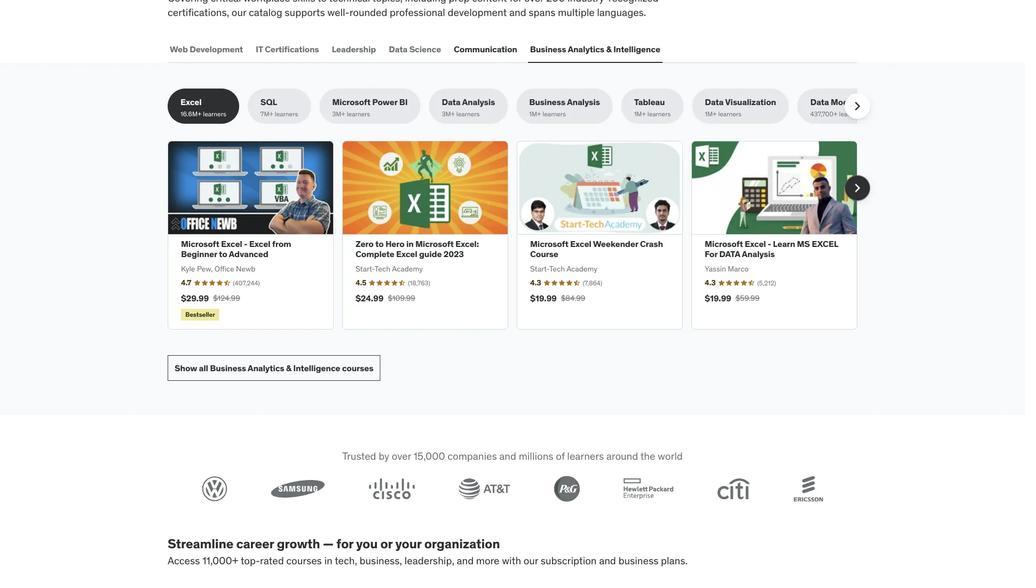 Task type: vqa. For each thing, say whether or not it's contained in the screenshot.
right to
yes



Task type: describe. For each thing, give the bounding box(es) containing it.
with
[[502, 555, 521, 568]]

complete
[[356, 249, 395, 260]]

it
[[256, 44, 263, 55]]

streamline
[[168, 536, 234, 552]]

data modeling 437,700+ learners
[[811, 97, 869, 118]]

access
[[168, 555, 200, 568]]

it certifications
[[256, 44, 319, 55]]

and left the business
[[599, 555, 616, 568]]

business for business analytics & intelligence
[[530, 44, 567, 55]]

streamline career growth — for you or your organization access 11,000+ top-rated courses in tech, business, leadership, and more with our subscription and business plans.
[[168, 536, 688, 568]]

carousel element
[[168, 141, 871, 330]]

& inside button
[[607, 44, 612, 55]]

topics,
[[373, 0, 403, 4]]

and left millions in the bottom of the page
[[500, 450, 517, 463]]

analysis for data analysis
[[462, 97, 495, 108]]

beginner
[[181, 249, 217, 260]]

around
[[607, 450, 639, 463]]

microsoft for microsoft excel weekender crash course
[[531, 239, 569, 250]]

0 vertical spatial courses
[[342, 363, 374, 374]]

organization
[[425, 536, 500, 552]]

1 vertical spatial intelligence
[[293, 363, 340, 374]]

learners inside business analysis 1m+ learners
[[543, 110, 566, 118]]

leadership
[[332, 44, 376, 55]]

science
[[410, 44, 441, 55]]

learners inside the sql 7m+ learners
[[275, 110, 298, 118]]

professional
[[390, 6, 445, 18]]

att&t logo image
[[459, 479, 511, 500]]

excel inside excel 16.6m+ learners
[[181, 97, 202, 108]]

career
[[236, 536, 274, 552]]

microsoft excel - excel from beginner to advanced
[[181, 239, 291, 260]]

1m+ inside tableau 1m+ learners
[[635, 110, 646, 118]]

business for business analysis 1m+ learners
[[530, 97, 566, 108]]

catalog
[[249, 6, 282, 18]]

by
[[379, 450, 390, 463]]

data for data visualization 1m+ learners
[[705, 97, 724, 108]]

multiple
[[558, 6, 595, 18]]

microsoft for microsoft excel - excel from beginner to advanced
[[181, 239, 219, 250]]

more
[[476, 555, 500, 568]]

courses inside streamline career growth — for you or your organization access 11,000+ top-rated courses in tech, business, leadership, and more with our subscription and business plans.
[[286, 555, 322, 568]]

sql
[[261, 97, 277, 108]]

certifications,
[[168, 6, 229, 18]]

show all business analytics & intelligence courses
[[175, 363, 374, 374]]

show all business analytics & intelligence courses link
[[168, 356, 381, 382]]

plans.
[[661, 555, 688, 568]]

certifications
[[265, 44, 319, 55]]

show
[[175, 363, 197, 374]]

web development
[[170, 44, 243, 55]]

and inside covering critical workplace skills to technical topics, including prep content for over 200 industry-recognized certifications, our catalog supports well-rounded professional development and spans multiple languages.
[[510, 6, 527, 18]]

the
[[641, 450, 656, 463]]

advanced
[[229, 249, 268, 260]]

15,000
[[414, 450, 445, 463]]

learners inside data visualization 1m+ learners
[[719, 110, 742, 118]]

microsoft power bi 3m+ learners
[[332, 97, 408, 118]]

over inside covering critical workplace skills to technical topics, including prep content for over 200 industry-recognized certifications, our catalog supports well-rounded professional development and spans multiple languages.
[[525, 0, 544, 4]]

ericsson logo image
[[794, 477, 824, 503]]

trusted by over 15,000 companies and millions of learners around the world
[[343, 450, 683, 463]]

bi
[[399, 97, 408, 108]]

learn
[[773, 239, 796, 250]]

tableau 1m+ learners
[[635, 97, 671, 118]]

7m+
[[261, 110, 273, 118]]

excel inside microsoft excel weekender crash course
[[571, 239, 592, 250]]

you
[[356, 536, 378, 552]]

microsoft excel weekender crash course
[[531, 239, 663, 260]]

covering
[[168, 0, 208, 4]]

to inside covering critical workplace skills to technical topics, including prep content for over 200 industry-recognized certifications, our catalog supports well-rounded professional development and spans multiple languages.
[[318, 0, 327, 4]]

from
[[272, 239, 291, 250]]

excel right beginner
[[221, 239, 242, 250]]

web
[[170, 44, 188, 55]]

sql 7m+ learners
[[261, 97, 298, 118]]

analysis for business analysis
[[567, 97, 600, 108]]

2 vertical spatial business
[[210, 363, 246, 374]]

microsoft inside zero to hero in microsoft excel: complete excel guide 2023
[[416, 239, 454, 250]]

data visualization 1m+ learners
[[705, 97, 777, 118]]

modeling
[[831, 97, 869, 108]]

business analytics & intelligence
[[530, 44, 661, 55]]

leadership,
[[405, 555, 455, 568]]

data
[[720, 249, 741, 260]]

business analysis 1m+ learners
[[530, 97, 600, 118]]

development
[[190, 44, 243, 55]]

development
[[448, 6, 507, 18]]

or
[[381, 536, 393, 552]]

crash
[[640, 239, 663, 250]]

trusted
[[343, 450, 376, 463]]

excel 16.6m+ learners
[[181, 97, 226, 118]]

learners inside data analysis 3m+ learners
[[457, 110, 480, 118]]

tech,
[[335, 555, 357, 568]]

excel
[[812, 239, 839, 250]]

microsoft excel - excel from beginner to advanced link
[[181, 239, 291, 260]]

microsoft for microsoft power bi 3m+ learners
[[332, 97, 371, 108]]

visualization
[[726, 97, 777, 108]]

for
[[705, 249, 718, 260]]

excel left from on the left
[[249, 239, 271, 250]]

of
[[556, 450, 565, 463]]

- for excel
[[244, 239, 248, 250]]

zero
[[356, 239, 374, 250]]

learners inside excel 16.6m+ learners
[[203, 110, 226, 118]]

hewlett packard enterprise logo image
[[624, 479, 674, 500]]

11,000+
[[203, 555, 239, 568]]

guide
[[419, 249, 442, 260]]

0 horizontal spatial &
[[286, 363, 292, 374]]

top-
[[241, 555, 260, 568]]

analysis inside microsoft excel - learn ms excel for data analysis
[[742, 249, 775, 260]]

microsoft for microsoft excel - learn ms excel for data analysis
[[705, 239, 744, 250]]

your
[[396, 536, 422, 552]]

in inside streamline career growth — for you or your organization access 11,000+ top-rated courses in tech, business, leadership, and more with our subscription and business plans.
[[325, 555, 333, 568]]

learners inside data modeling 437,700+ learners
[[840, 110, 863, 118]]

1m+ for data visualization
[[705, 110, 717, 118]]

2023
[[444, 249, 464, 260]]



Task type: locate. For each thing, give the bounding box(es) containing it.
covering critical workplace skills to technical topics, including prep content for over 200 industry-recognized certifications, our catalog supports well-rounded professional development and spans multiple languages.
[[168, 0, 659, 18]]

recognized
[[609, 0, 659, 4]]

excel left "weekender"
[[571, 239, 592, 250]]

microsoft
[[332, 97, 371, 108], [181, 239, 219, 250], [416, 239, 454, 250], [531, 239, 569, 250], [705, 239, 744, 250]]

communication button
[[452, 36, 520, 62]]

and
[[510, 6, 527, 18], [500, 450, 517, 463], [457, 555, 474, 568], [599, 555, 616, 568]]

spans
[[529, 6, 556, 18]]

1 1m+ from the left
[[530, 110, 541, 118]]

1 horizontal spatial intelligence
[[614, 44, 661, 55]]

microsoft inside microsoft excel weekender crash course
[[531, 239, 569, 250]]

critical
[[211, 0, 241, 4]]

rounded
[[350, 6, 388, 18]]

growth
[[277, 536, 320, 552]]

procter & gamble logo image
[[554, 477, 580, 503]]

excel right data on the right of the page
[[745, 239, 766, 250]]

power
[[373, 97, 398, 108]]

1m+ inside data visualization 1m+ learners
[[705, 110, 717, 118]]

1 horizontal spatial over
[[525, 0, 544, 4]]

to right beginner
[[219, 249, 227, 260]]

microsoft inside microsoft power bi 3m+ learners
[[332, 97, 371, 108]]

0 vertical spatial our
[[232, 6, 246, 18]]

2 horizontal spatial to
[[376, 239, 384, 250]]

data science
[[389, 44, 441, 55]]

and left "spans"
[[510, 6, 527, 18]]

prep
[[449, 0, 470, 4]]

1 horizontal spatial analysis
[[567, 97, 600, 108]]

0 horizontal spatial analysis
[[462, 97, 495, 108]]

0 vertical spatial business
[[530, 44, 567, 55]]

skills
[[293, 0, 315, 4]]

0 horizontal spatial intelligence
[[293, 363, 340, 374]]

communication
[[454, 44, 518, 55]]

samsung logo image
[[271, 481, 325, 499]]

next image
[[849, 98, 867, 115]]

business
[[530, 44, 567, 55], [530, 97, 566, 108], [210, 363, 246, 374]]

topic filters element
[[168, 89, 882, 124]]

16.6m+
[[181, 110, 202, 118]]

companies
[[448, 450, 497, 463]]

data inside data science "button"
[[389, 44, 408, 55]]

business analytics & intelligence button
[[528, 36, 663, 62]]

business,
[[360, 555, 402, 568]]

0 horizontal spatial analytics
[[248, 363, 284, 374]]

rated
[[260, 555, 284, 568]]

- inside microsoft excel - excel from beginner to advanced
[[244, 239, 248, 250]]

analysis inside data analysis 3m+ learners
[[462, 97, 495, 108]]

our right with
[[524, 555, 539, 568]]

2 - from the left
[[768, 239, 772, 250]]

cisco logo image
[[369, 479, 415, 500]]

ms
[[797, 239, 811, 250]]

analytics
[[568, 44, 605, 55], [248, 363, 284, 374]]

analytics inside button
[[568, 44, 605, 55]]

our down critical
[[232, 6, 246, 18]]

0 horizontal spatial over
[[392, 450, 411, 463]]

1 horizontal spatial &
[[607, 44, 612, 55]]

our inside covering critical workplace skills to technical topics, including prep content for over 200 industry-recognized certifications, our catalog supports well-rounded professional development and spans multiple languages.
[[232, 6, 246, 18]]

over up "spans"
[[525, 0, 544, 4]]

our
[[232, 6, 246, 18], [524, 555, 539, 568]]

- inside microsoft excel - learn ms excel for data analysis
[[768, 239, 772, 250]]

learners inside tableau 1m+ learners
[[648, 110, 671, 118]]

for right content
[[510, 0, 522, 4]]

excel inside microsoft excel - learn ms excel for data analysis
[[745, 239, 766, 250]]

it certifications button
[[254, 36, 321, 62]]

to right zero
[[376, 239, 384, 250]]

data left science
[[389, 44, 408, 55]]

to inside microsoft excel - excel from beginner to advanced
[[219, 249, 227, 260]]

data inside data analysis 3m+ learners
[[442, 97, 461, 108]]

for inside covering critical workplace skills to technical topics, including prep content for over 200 industry-recognized certifications, our catalog supports well-rounded professional development and spans multiple languages.
[[510, 0, 522, 4]]

our inside streamline career growth — for you or your organization access 11,000+ top-rated courses in tech, business, leadership, and more with our subscription and business plans.
[[524, 555, 539, 568]]

subscription
[[541, 555, 597, 568]]

business
[[619, 555, 659, 568]]

world
[[658, 450, 683, 463]]

volkswagen logo image
[[202, 477, 228, 503]]

content
[[472, 0, 507, 4]]

microsoft excel - learn ms excel for data analysis link
[[705, 239, 839, 260]]

data up 437,700+
[[811, 97, 830, 108]]

0 horizontal spatial to
[[219, 249, 227, 260]]

0 horizontal spatial our
[[232, 6, 246, 18]]

1 vertical spatial business
[[530, 97, 566, 108]]

1 horizontal spatial analytics
[[568, 44, 605, 55]]

industry-
[[568, 0, 609, 4]]

zero to hero in microsoft excel: complete excel guide 2023
[[356, 239, 479, 260]]

tableau
[[635, 97, 665, 108]]

intelligence
[[614, 44, 661, 55], [293, 363, 340, 374]]

0 horizontal spatial 1m+
[[530, 110, 541, 118]]

1 vertical spatial &
[[286, 363, 292, 374]]

weekender
[[593, 239, 639, 250]]

0 vertical spatial over
[[525, 0, 544, 4]]

to inside zero to hero in microsoft excel: complete excel guide 2023
[[376, 239, 384, 250]]

intelligence inside button
[[614, 44, 661, 55]]

- left the 'learn'
[[768, 239, 772, 250]]

0 vertical spatial analytics
[[568, 44, 605, 55]]

data for data science
[[389, 44, 408, 55]]

excel left guide
[[396, 249, 418, 260]]

including
[[405, 0, 447, 4]]

microsoft excel - learn ms excel for data analysis
[[705, 239, 839, 260]]

hero
[[386, 239, 405, 250]]

0 horizontal spatial in
[[325, 555, 333, 568]]

learners inside microsoft power bi 3m+ learners
[[347, 110, 370, 118]]

microsoft inside microsoft excel - excel from beginner to advanced
[[181, 239, 219, 250]]

3m+ inside data analysis 3m+ learners
[[442, 110, 455, 118]]

- for learn
[[768, 239, 772, 250]]

courses
[[342, 363, 374, 374], [286, 555, 322, 568]]

1 vertical spatial courses
[[286, 555, 322, 568]]

1 3m+ from the left
[[332, 110, 346, 118]]

next image
[[849, 180, 867, 197]]

1 vertical spatial our
[[524, 555, 539, 568]]

data science button
[[387, 36, 443, 62]]

data
[[389, 44, 408, 55], [442, 97, 461, 108], [705, 97, 724, 108], [811, 97, 830, 108]]

- left from on the left
[[244, 239, 248, 250]]

in
[[406, 239, 414, 250], [325, 555, 333, 568]]

1 horizontal spatial to
[[318, 0, 327, 4]]

1 - from the left
[[244, 239, 248, 250]]

supports
[[285, 6, 325, 18]]

3m+ inside microsoft power bi 3m+ learners
[[332, 110, 346, 118]]

1 horizontal spatial -
[[768, 239, 772, 250]]

millions
[[519, 450, 554, 463]]

workplace
[[244, 0, 290, 4]]

in right hero
[[406, 239, 414, 250]]

1 horizontal spatial for
[[510, 0, 522, 4]]

1m+ inside business analysis 1m+ learners
[[530, 110, 541, 118]]

learners
[[203, 110, 226, 118], [275, 110, 298, 118], [347, 110, 370, 118], [457, 110, 480, 118], [543, 110, 566, 118], [648, 110, 671, 118], [719, 110, 742, 118], [840, 110, 863, 118], [568, 450, 604, 463]]

for inside streamline career growth — for you or your organization access 11,000+ top-rated courses in tech, business, leadership, and more with our subscription and business plans.
[[337, 536, 354, 552]]

1 vertical spatial in
[[325, 555, 333, 568]]

well-
[[328, 6, 350, 18]]

0 horizontal spatial for
[[337, 536, 354, 552]]

data left visualization
[[705, 97, 724, 108]]

business inside business analysis 1m+ learners
[[530, 97, 566, 108]]

0 horizontal spatial courses
[[286, 555, 322, 568]]

0 vertical spatial for
[[510, 0, 522, 4]]

for
[[510, 0, 522, 4], [337, 536, 354, 552]]

2 3m+ from the left
[[442, 110, 455, 118]]

0 vertical spatial intelligence
[[614, 44, 661, 55]]

0 vertical spatial &
[[607, 44, 612, 55]]

2 horizontal spatial analysis
[[742, 249, 775, 260]]

business inside button
[[530, 44, 567, 55]]

microsoft excel weekender crash course link
[[531, 239, 663, 260]]

data inside data visualization 1m+ learners
[[705, 97, 724, 108]]

analysis
[[462, 97, 495, 108], [567, 97, 600, 108], [742, 249, 775, 260]]

data for data modeling 437,700+ learners
[[811, 97, 830, 108]]

437,700+
[[811, 110, 838, 118]]

languages.
[[597, 6, 647, 18]]

1 vertical spatial analytics
[[248, 363, 284, 374]]

0 vertical spatial in
[[406, 239, 414, 250]]

1 horizontal spatial courses
[[342, 363, 374, 374]]

data for data analysis 3m+ learners
[[442, 97, 461, 108]]

1 horizontal spatial 3m+
[[442, 110, 455, 118]]

data analysis 3m+ learners
[[442, 97, 495, 118]]

citi logo image
[[718, 479, 751, 500]]

1 horizontal spatial our
[[524, 555, 539, 568]]

—
[[323, 536, 334, 552]]

1m+ for business analysis
[[530, 110, 541, 118]]

in down —
[[325, 555, 333, 568]]

data right bi
[[442, 97, 461, 108]]

0 horizontal spatial 3m+
[[332, 110, 346, 118]]

and down organization at the bottom left of page
[[457, 555, 474, 568]]

1m+
[[530, 110, 541, 118], [635, 110, 646, 118], [705, 110, 717, 118]]

1 vertical spatial for
[[337, 536, 354, 552]]

in inside zero to hero in microsoft excel: complete excel guide 2023
[[406, 239, 414, 250]]

zero to hero in microsoft excel: complete excel guide 2023 link
[[356, 239, 479, 260]]

2 horizontal spatial 1m+
[[705, 110, 717, 118]]

microsoft inside microsoft excel - learn ms excel for data analysis
[[705, 239, 744, 250]]

1 horizontal spatial 1m+
[[635, 110, 646, 118]]

technical
[[329, 0, 370, 4]]

data inside data modeling 437,700+ learners
[[811, 97, 830, 108]]

over right 'by'
[[392, 450, 411, 463]]

to
[[318, 0, 327, 4], [376, 239, 384, 250], [219, 249, 227, 260]]

excel inside zero to hero in microsoft excel: complete excel guide 2023
[[396, 249, 418, 260]]

1 vertical spatial over
[[392, 450, 411, 463]]

0 horizontal spatial -
[[244, 239, 248, 250]]

web development button
[[168, 36, 245, 62]]

analysis inside business analysis 1m+ learners
[[567, 97, 600, 108]]

all
[[199, 363, 208, 374]]

for right —
[[337, 536, 354, 552]]

1 horizontal spatial in
[[406, 239, 414, 250]]

200
[[547, 0, 565, 4]]

2 1m+ from the left
[[635, 110, 646, 118]]

excel up 16.6m+
[[181, 97, 202, 108]]

3 1m+ from the left
[[705, 110, 717, 118]]

to right 'skills'
[[318, 0, 327, 4]]



